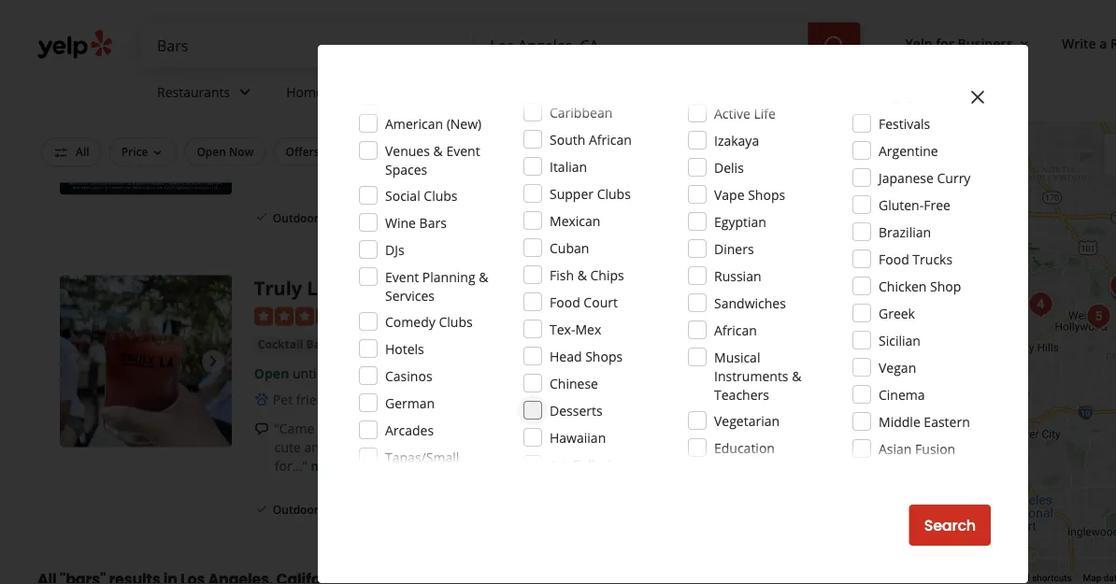 Task type: vqa. For each thing, say whether or not it's contained in the screenshot.
the Russian
yes



Task type: locate. For each thing, give the bounding box(es) containing it.
sicilian
[[879, 331, 921, 349]]

chicken shop
[[879, 277, 961, 295]]

2 horizontal spatial bars
[[419, 214, 447, 231]]

bar next door image
[[1022, 286, 1060, 323]]

outdoor down enjoy in the top of the page
[[273, 210, 319, 226]]

cocktail bars link
[[254, 336, 335, 354]]

pm
[[360, 365, 380, 383]]

2 until from the top
[[293, 365, 320, 383]]

& inside event planning & services
[[479, 268, 488, 286]]

friendly for pet friendly
[[296, 391, 343, 409]]

(286 reviews) link
[[385, 305, 465, 325]]

1 vertical spatial the
[[742, 439, 762, 457]]

friendly down open until 11:30 pm at the left bottom of the page
[[296, 391, 343, 409]]

1 horizontal spatial or
[[649, 439, 662, 457]]

bars inside button
[[355, 61, 380, 76]]

16 checkmark v2 image down the 16 speech v2 image
[[254, 502, 269, 517]]

bars right the sports
[[355, 61, 380, 76]]

bars for sports bars
[[355, 61, 380, 76]]

vegan friendly
[[388, 391, 475, 409]]

services up (286
[[385, 287, 435, 304]]

1 vertical spatial services
[[385, 287, 435, 304]]

0 horizontal spatial services
[[327, 83, 376, 101]]

art galleries
[[550, 456, 624, 474]]

place,
[[627, 420, 662, 438]]

more down colorful!
[[311, 458, 345, 475]]

african up musical
[[714, 321, 757, 339]]

food for food trucks
[[879, 250, 909, 268]]

4 star rating image
[[254, 308, 355, 326]]

24 chevron down v2 image
[[234, 81, 256, 103], [518, 81, 540, 103]]

services inside event planning & services
[[385, 287, 435, 304]]

keyboard shortcuts button
[[991, 572, 1072, 584]]

24 chevron down v2 image down 'burgers' button
[[234, 81, 256, 103]]

0 horizontal spatial is
[[729, 439, 739, 457]]

0 horizontal spatial a
[[455, 439, 463, 457]]

seating down more 'link'
[[322, 502, 361, 518]]

24 chevron down v2 image up "outdoor seating"
[[518, 81, 540, 103]]

2 16 checkmark v2 image from the top
[[254, 502, 269, 517]]

0 horizontal spatial friendly
[[296, 391, 343, 409]]

food
[[879, 250, 909, 268], [550, 293, 580, 311]]

the down scene
[[742, 439, 762, 457]]

casinos
[[385, 367, 432, 385]]

1 vertical spatial until
[[293, 365, 320, 383]]

2 vertical spatial bars
[[306, 337, 331, 352]]

social clubs
[[385, 187, 458, 204]]

reservations button
[[386, 137, 480, 166]]

shortcuts
[[1032, 573, 1072, 584]]

open down burgers link
[[254, 89, 289, 107]]

1 vertical spatial slideshow element
[[60, 276, 232, 448]]

1 vertical spatial african
[[714, 321, 757, 339]]

slideshow element for applebee's grill + bar
[[60, 24, 232, 196]]

0 horizontal spatial vegan
[[388, 391, 425, 409]]

a left laid
[[455, 439, 463, 457]]

seating left 16 checkmark v2 image
[[322, 210, 361, 226]]

0 vertical spatial food
[[879, 250, 909, 268]]

back!
[[368, 139, 403, 156]]

japanese curry
[[879, 169, 971, 187]]

open left now
[[197, 144, 226, 159]]

2 friendly from the left
[[429, 391, 475, 409]]

friendly up times
[[429, 391, 475, 409]]

african down "caribbean"
[[589, 130, 632, 148]]

shops for head shops
[[585, 347, 623, 365]]

open until 11:30 pm
[[254, 365, 380, 383]]

16 checkmark v2 image
[[376, 210, 391, 225]]

the up both.
[[665, 420, 685, 438]]

is right scene
[[783, 420, 792, 438]]

burgers button
[[254, 60, 305, 78]]

1 friendly from the left
[[296, 391, 343, 409]]

bars inside search dialog
[[419, 214, 447, 231]]

business categories element
[[142, 67, 1116, 122]]

1 vertical spatial outdoor seating
[[273, 502, 361, 518]]

2 or from the left
[[649, 439, 662, 457]]

vegan inside search dialog
[[879, 359, 916, 376]]

a left r
[[1100, 34, 1107, 52]]

delivery inside button
[[322, 144, 367, 159]]

applebee's
[[254, 24, 355, 49]]

free
[[924, 196, 951, 214]]

0 horizontal spatial more
[[311, 458, 345, 475]]

keyboard shortcuts
[[991, 573, 1072, 584]]

1 vertical spatial event
[[385, 268, 419, 286]]

1 vertical spatial bars
[[419, 214, 447, 231]]

1 horizontal spatial a
[[1100, 34, 1107, 52]]

2 place from the left
[[766, 439, 798, 457]]

arcades
[[385, 421, 434, 439]]

outdoor seating down more 'link'
[[273, 502, 361, 518]]

read
[[481, 157, 512, 175]]

supper
[[550, 185, 594, 202]]

open for applebee's grill + bar
[[254, 89, 289, 107]]

1 vertical spatial 16 checkmark v2 image
[[254, 502, 269, 517]]

1 16 checkmark v2 image from the top
[[254, 210, 269, 225]]

you
[[396, 439, 419, 457]]

japanese
[[879, 169, 934, 187]]

restaurants
[[157, 83, 230, 101]]

1 vertical spatial vegan
[[388, 391, 425, 409]]

filters group
[[37, 137, 827, 167]]

home
[[286, 83, 323, 101]]

1 horizontal spatial event
[[446, 142, 480, 159]]

until for applebee's
[[293, 89, 320, 107]]

delivery right at
[[322, 144, 367, 159]]

and up more 'link'
[[304, 439, 328, 457]]

1 horizontal spatial bars
[[355, 61, 380, 76]]

more right read
[[516, 157, 549, 175]]

vegan for vegan friendly
[[388, 391, 425, 409]]

apb image
[[1080, 298, 1116, 336]]

search dialog
[[0, 0, 1116, 584]]

0 horizontal spatial 24 chevron down v2 image
[[234, 81, 256, 103]]

0 vertical spatial event
[[446, 142, 480, 159]]

0 vertical spatial 16 checkmark v2 image
[[254, 210, 269, 225]]

(286
[[385, 307, 411, 325]]

1 vertical spatial delivery
[[395, 210, 439, 226]]

wine bars
[[385, 214, 447, 231]]

1 or from the left
[[610, 439, 623, 457]]

map dat
[[1083, 573, 1116, 584]]

0 horizontal spatial place
[[523, 439, 555, 457]]

1 horizontal spatial services
[[385, 287, 435, 304]]

outdoor seating
[[500, 144, 589, 159]]

0 vertical spatial delivery
[[322, 144, 367, 159]]

or down this
[[610, 439, 623, 457]]

services down sports bars button
[[327, 83, 376, 101]]

1 vertical spatial seating
[[322, 502, 361, 518]]

1 horizontal spatial is
[[783, 420, 792, 438]]

0 horizontal spatial the
[[665, 420, 685, 438]]

arts
[[342, 336, 367, 354]]

1 horizontal spatial more
[[516, 157, 549, 175]]

2 vertical spatial open
[[254, 365, 289, 383]]

0 vertical spatial seating
[[322, 210, 361, 226]]

1 slideshow element from the top
[[60, 24, 232, 196]]

google image
[[886, 560, 948, 584]]

happy
[[673, 144, 708, 159]]

home services
[[286, 83, 376, 101]]

la
[[307, 276, 330, 302]]

spaces
[[385, 160, 428, 178]]

instruments
[[714, 367, 789, 385]]

bars down social clubs
[[419, 214, 447, 231]]

applebee's.
[[403, 157, 473, 175]]

open up 16 pet friendly v2 icon
[[254, 365, 289, 383]]

1 vertical spatial a
[[455, 439, 463, 457]]

and up 'this'
[[717, 420, 741, 438]]

0 vertical spatial outdoor
[[500, 144, 546, 159]]

sports bars
[[317, 61, 380, 76]]

0 horizontal spatial bars
[[306, 337, 331, 352]]

clubs right supper
[[597, 185, 631, 202]]

1 horizontal spatial the
[[742, 439, 762, 457]]

vegan down sicilian
[[879, 359, 916, 376]]

is right 'this'
[[729, 439, 739, 457]]

0 vertical spatial services
[[327, 83, 376, 101]]

1 place from the left
[[523, 439, 555, 457]]

food up chicken
[[879, 250, 909, 268]]

open inside button
[[197, 144, 226, 159]]

0 vertical spatial outdoor seating
[[273, 210, 361, 226]]

or right the eat
[[649, 439, 662, 457]]

& inside the musical instruments & teachers
[[792, 367, 802, 385]]

outdoor seating down at
[[273, 210, 361, 226]]

truly la image
[[60, 276, 232, 448]]

until for truly
[[293, 365, 320, 383]]

three
[[389, 420, 421, 438]]

0 vertical spatial shops
[[748, 186, 786, 203]]

cocktail
[[258, 337, 303, 352]]

delivery down social clubs
[[395, 210, 439, 226]]

write a r link
[[1055, 26, 1116, 60]]

bars up open until 11:30 pm at the left bottom of the page
[[306, 337, 331, 352]]

1 horizontal spatial food
[[879, 250, 909, 268]]

1 horizontal spatial friendly
[[429, 391, 475, 409]]

outdoor for second 16 checkmark v2 icon from the top of the page
[[273, 502, 319, 518]]

0 vertical spatial open
[[254, 89, 289, 107]]

16 checkmark v2 image
[[254, 210, 269, 225], [254, 502, 269, 517]]

dollarita's®
[[270, 139, 365, 156]]

1 horizontal spatial vegan
[[879, 359, 916, 376]]

2 slideshow element from the top
[[60, 276, 232, 448]]

slideshow element
[[60, 24, 232, 196], [60, 276, 232, 448]]

0 vertical spatial vegan
[[879, 359, 916, 376]]

until up "pet friendly"
[[293, 365, 320, 383]]

24 chevron down v2 image inside 'restaurants' link
[[234, 81, 256, 103]]

south african
[[550, 130, 632, 148]]

head shops
[[550, 347, 623, 365]]

food up tex-
[[550, 293, 580, 311]]

16 speech v2 image
[[254, 422, 269, 437]]

clubs for wine bars
[[424, 187, 458, 204]]

event down the djs
[[385, 268, 419, 286]]

vegan down casinos
[[388, 391, 425, 409]]

warwick image
[[1104, 274, 1116, 311]]

16 chevron down v2 image
[[1017, 36, 1032, 51]]

None search field
[[142, 22, 864, 67]]

1 vertical spatial outdoor
[[273, 210, 319, 226]]

art
[[550, 456, 568, 474]]

until
[[293, 89, 320, 107], [293, 365, 320, 383]]

education
[[714, 439, 775, 457]]

search image
[[823, 35, 846, 57]]

social
[[385, 187, 420, 204]]

0 vertical spatial until
[[293, 89, 320, 107]]

outdoor left seating
[[500, 144, 546, 159]]

love
[[543, 420, 568, 438]]

1 vertical spatial more
[[311, 458, 345, 475]]

slideshow element for truly la
[[60, 276, 232, 448]]

1 horizontal spatial shops
[[748, 186, 786, 203]]

clubs down applebee's.
[[424, 187, 458, 204]]

place down the in
[[523, 439, 555, 457]]

0 horizontal spatial food
[[550, 293, 580, 311]]

i'm
[[488, 420, 507, 438]]

1 24 chevron down v2 image from the left
[[234, 81, 256, 103]]

reservations
[[398, 144, 468, 159]]

for
[[936, 34, 954, 52]]

1 horizontal spatial and
[[462, 420, 485, 438]]

0 horizontal spatial delivery
[[322, 144, 367, 159]]

enjoy
[[270, 157, 303, 175]]

2 vertical spatial outdoor
[[273, 502, 319, 518]]

asian fusion
[[879, 440, 956, 458]]

0 vertical spatial bars
[[355, 61, 380, 76]]

& inside venues & event spaces
[[433, 142, 443, 159]]

16 checkmark v2 image up truly
[[254, 210, 269, 225]]

shops down mex
[[585, 347, 623, 365]]

0 vertical spatial african
[[589, 130, 632, 148]]

good
[[621, 144, 650, 159]]

this
[[601, 420, 623, 438]]

2 24 chevron down v2 image from the left
[[518, 81, 540, 103]]

shops right vape
[[748, 186, 786, 203]]

services inside the business categories element
[[327, 83, 376, 101]]

sandwiches
[[714, 294, 786, 312]]

1 vertical spatial open
[[197, 144, 226, 159]]

0 horizontal spatial shops
[[585, 347, 623, 365]]

and up laid
[[462, 420, 485, 438]]

+
[[404, 24, 414, 49]]

1 horizontal spatial 24 chevron down v2 image
[[518, 81, 540, 103]]

vegan
[[879, 359, 916, 376], [388, 391, 425, 409]]

1 seating from the top
[[322, 210, 361, 226]]

tapas/small plates
[[385, 448, 459, 485]]

1 vertical spatial food
[[550, 293, 580, 311]]

1 vertical spatial shops
[[585, 347, 623, 365]]

bars
[[355, 61, 380, 76], [419, 214, 447, 231], [306, 337, 331, 352]]

vape
[[714, 186, 745, 203]]

event inside venues & event spaces
[[446, 142, 480, 159]]

event down (new)
[[446, 142, 480, 159]]

outdoor down for…"
[[273, 502, 319, 518]]

cute
[[275, 439, 301, 457]]

place
[[523, 439, 555, 457], [766, 439, 798, 457]]

0 vertical spatial slideshow element
[[60, 24, 232, 196]]

0 vertical spatial more
[[516, 157, 549, 175]]

chinese
[[550, 374, 598, 392]]

bar
[[419, 24, 452, 49]]

0 horizontal spatial event
[[385, 268, 419, 286]]

comedy
[[385, 313, 436, 331]]

until down burgers link
[[293, 89, 320, 107]]

friendly for vegan friendly
[[429, 391, 475, 409]]

place down scene
[[766, 439, 798, 457]]

bars inside 'button'
[[306, 337, 331, 352]]

0 horizontal spatial or
[[610, 439, 623, 457]]

food for food court
[[550, 293, 580, 311]]

1 horizontal spatial delivery
[[395, 210, 439, 226]]

1 horizontal spatial place
[[766, 439, 798, 457]]

life
[[754, 104, 776, 122]]

eat
[[626, 439, 646, 457]]

vegan for vegan
[[879, 359, 916, 376]]

delivery
[[322, 144, 367, 159], [395, 210, 439, 226]]

1 horizontal spatial african
[[714, 321, 757, 339]]

1 until from the top
[[293, 89, 320, 107]]



Task type: describe. For each thing, give the bounding box(es) containing it.
bars for wine bars
[[419, 214, 447, 231]]

0 vertical spatial a
[[1100, 34, 1107, 52]]

middle eastern
[[879, 413, 970, 431]]

argentine
[[879, 142, 938, 159]]

tex-mex
[[550, 320, 601, 338]]

back
[[491, 439, 520, 457]]

write a r
[[1062, 34, 1116, 52]]

2 horizontal spatial and
[[717, 420, 741, 438]]

user actions element
[[891, 26, 1116, 64]]

cocktail bars
[[258, 337, 331, 352]]

djs
[[385, 241, 404, 259]]

dat
[[1104, 573, 1116, 584]]

plates
[[385, 467, 422, 485]]

outdoor inside button
[[500, 144, 546, 159]]

keyboard
[[991, 573, 1030, 584]]

your
[[322, 157, 350, 175]]

2 seating from the top
[[322, 502, 361, 518]]

write
[[1062, 34, 1096, 52]]

open now button
[[185, 137, 266, 166]]

event inside event planning & services
[[385, 268, 419, 286]]

yelp
[[906, 34, 933, 52]]

at
[[307, 157, 319, 175]]

search
[[924, 515, 976, 536]]

16 vegan v2 image
[[369, 393, 384, 408]]

district
[[370, 336, 413, 354]]

clubs down event planning & services
[[439, 313, 473, 331]]

(new)
[[447, 115, 482, 132]]

vegetarian
[[714, 412, 780, 430]]

1 vertical spatial is
[[729, 439, 739, 457]]

mex
[[575, 320, 601, 338]]

home services link
[[271, 67, 417, 122]]

fusion
[[915, 440, 956, 458]]

chips
[[590, 266, 624, 284]]

cinema
[[879, 386, 925, 403]]

open now
[[197, 144, 254, 159]]

bars for cocktail bars
[[306, 337, 331, 352]]

search button
[[909, 505, 991, 546]]

business
[[958, 34, 1013, 52]]

drink
[[575, 439, 606, 457]]

16 pet friendly v2 image
[[254, 393, 269, 408]]

to
[[559, 439, 571, 457]]

supper clubs
[[550, 185, 631, 202]]

previous image
[[67, 351, 90, 373]]

diners
[[714, 240, 754, 258]]

more inside dollarita's® back! enjoy at your favorite applebee's. read more
[[516, 157, 549, 175]]

festivals
[[879, 115, 931, 132]]

tex-
[[550, 320, 575, 338]]

comedy clubs
[[385, 313, 473, 331]]

all button
[[41, 137, 102, 167]]

venues
[[385, 142, 430, 159]]

head
[[550, 347, 582, 365]]

offers delivery button
[[273, 137, 379, 166]]

0 vertical spatial the
[[665, 420, 685, 438]]

applebee's grill + bar image
[[60, 24, 232, 196]]

tapas/small
[[385, 448, 459, 466]]

gluten-free
[[879, 196, 951, 214]]

so
[[511, 420, 525, 438]]

1 outdoor seating from the top
[[273, 210, 361, 226]]

16 filter v2 image
[[53, 145, 68, 160]]

laid
[[466, 439, 488, 457]]

burgers
[[258, 61, 302, 76]]

"came here about three times and i'm so in love with this place, the vibe and scene is cute and colorful! if you want a laid back place to drink or eat or both. this is the place for…"
[[275, 420, 798, 475]]

venues & event spaces
[[385, 142, 480, 178]]

0 horizontal spatial african
[[589, 130, 632, 148]]

egyptian
[[714, 213, 767, 230]]

times
[[425, 420, 458, 438]]

food court
[[550, 293, 618, 311]]

"came
[[275, 420, 314, 438]]

seating
[[549, 144, 589, 159]]

outdoor seating button
[[488, 137, 601, 166]]

more link
[[311, 458, 345, 475]]

scene
[[744, 420, 779, 438]]

shop
[[930, 277, 961, 295]]

map region
[[686, 0, 1116, 584]]

arts district
[[342, 336, 413, 354]]

r
[[1111, 34, 1116, 52]]

community service/non- profit
[[879, 51, 957, 106]]

a inside "came here about three times and i'm so in love with this place, the vibe and scene is cute and colorful! if you want a laid back place to drink or eat or both. this is the place for…"
[[455, 439, 463, 457]]

hour
[[711, 144, 738, 159]]

close image
[[967, 86, 989, 108]]

0 vertical spatial is
[[783, 420, 792, 438]]

offers
[[286, 144, 319, 159]]

noir hollywood image
[[1104, 267, 1116, 305]]

clubs for mexican
[[597, 185, 631, 202]]

delis
[[714, 158, 744, 176]]

offers delivery
[[286, 144, 367, 159]]

shops for vape shops
[[748, 186, 786, 203]]

sports bars button
[[313, 60, 384, 78]]

hawaiian
[[550, 429, 606, 446]]

chicken
[[879, 277, 927, 295]]

restaurants link
[[142, 67, 271, 122]]

event planning & services
[[385, 268, 488, 304]]

about
[[349, 420, 385, 438]]

0 horizontal spatial and
[[304, 439, 328, 457]]

open until midnight
[[254, 89, 378, 107]]

caribbean
[[550, 103, 613, 121]]

applebee's grill + bar link
[[254, 24, 452, 49]]

2 outdoor seating from the top
[[273, 502, 361, 518]]

court
[[584, 293, 618, 311]]

next image
[[202, 351, 224, 373]]

11:30
[[323, 365, 357, 383]]

outdoor for second 16 checkmark v2 icon from the bottom of the page
[[273, 210, 319, 226]]

american (new)
[[385, 115, 482, 132]]

pet
[[273, 391, 293, 409]]

middle
[[879, 413, 921, 431]]

active
[[714, 104, 751, 122]]

fish & chips
[[550, 266, 624, 284]]

open for truly la
[[254, 365, 289, 383]]

sports bars link
[[313, 60, 384, 78]]

now
[[229, 144, 254, 159]]

south
[[550, 130, 586, 148]]

musical
[[714, 348, 761, 366]]

truly la
[[254, 276, 330, 302]]

vibe
[[689, 420, 714, 438]]

musical instruments & teachers
[[714, 348, 802, 403]]

teachers
[[714, 386, 769, 403]]

good for happy hour button
[[609, 137, 750, 166]]

map
[[1083, 573, 1102, 584]]



